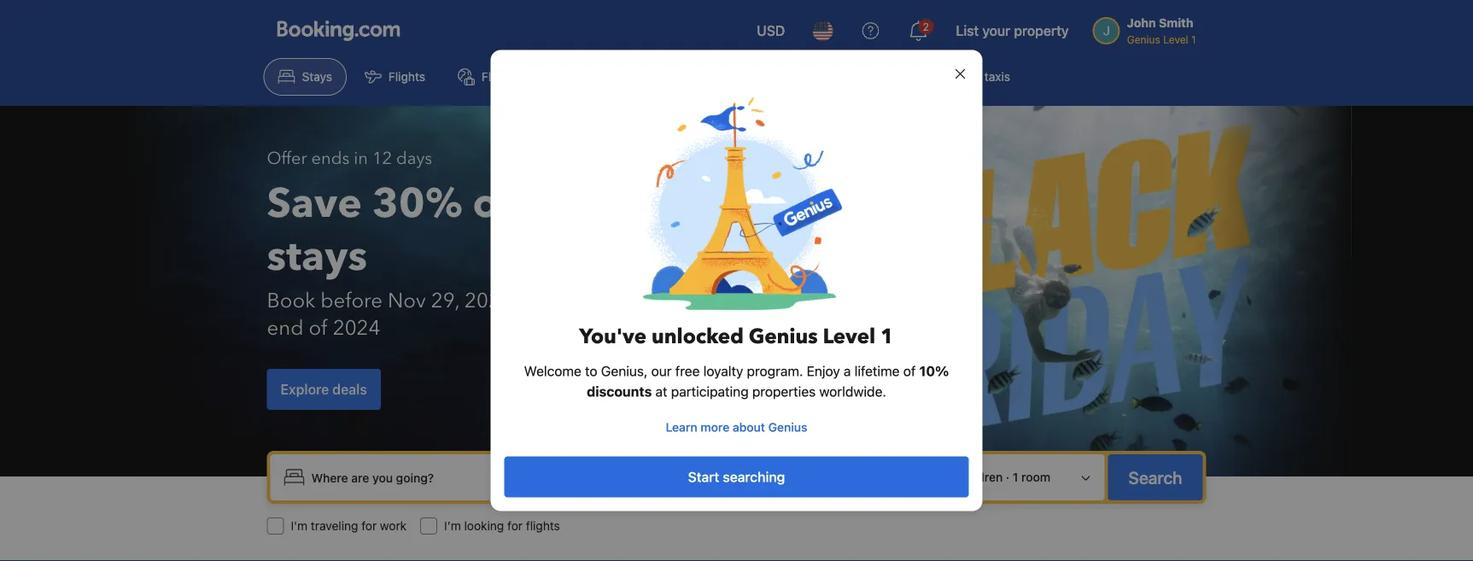 Task type: describe. For each thing, give the bounding box(es) containing it.
explore deals link
[[267, 369, 381, 410]]

check-in date — check-out date
[[635, 470, 829, 484]]

taxis
[[985, 70, 1011, 84]]

1 check- from the left
[[635, 470, 676, 484]]

flight + hotel link
[[443, 58, 570, 96]]

check-out date button
[[733, 462, 836, 493]]

free
[[675, 363, 700, 379]]

start searching button
[[504, 457, 969, 498]]

stays link
[[264, 58, 347, 96]]

learn more about genius
[[666, 420, 808, 434]]

search
[[1129, 467, 1183, 487]]

2 adults · 0 children · 1 room button
[[860, 461, 1098, 494]]

2 check- from the left
[[740, 470, 781, 484]]

stays
[[302, 70, 332, 84]]

worldwide.
[[820, 384, 887, 400]]

a
[[844, 363, 851, 379]]

10% discounts
[[587, 363, 949, 400]]

the
[[719, 287, 749, 315]]

program.
[[747, 363, 803, 379]]

0
[[947, 470, 954, 484]]

1 vertical spatial genius
[[768, 420, 808, 434]]

looking
[[464, 519, 504, 533]]

of inside you've unlocked genius level 1 dialog
[[903, 363, 916, 379]]

nov
[[388, 287, 426, 315]]

offer
[[267, 147, 307, 170]]

loyalty
[[704, 363, 743, 379]]

learn
[[666, 420, 698, 434]]

2023
[[465, 287, 512, 315]]

booking.com image
[[277, 21, 400, 41]]

in inside "offer ends in 12 days save 30% or more on stays book before nov 29, 2023 – stay anytime before the end of 2024"
[[354, 147, 368, 170]]

properties
[[752, 384, 816, 400]]

level
[[823, 323, 876, 351]]

airport
[[943, 70, 981, 84]]

adults
[[902, 470, 937, 484]]

you've unlocked genius level 1
[[579, 323, 894, 351]]

your
[[983, 23, 1011, 39]]

30%
[[372, 176, 463, 232]]

search button
[[1108, 454, 1203, 501]]

–
[[517, 287, 526, 315]]

start
[[688, 469, 720, 485]]

list your property link
[[946, 10, 1079, 51]]

1 vertical spatial in
[[676, 470, 686, 484]]

room
[[1022, 470, 1051, 484]]

work
[[380, 519, 407, 533]]

for for looking
[[507, 519, 523, 533]]

for for traveling
[[362, 519, 377, 533]]

anytime
[[572, 287, 647, 315]]

you've unlocked genius level 1 dialog
[[470, 29, 1003, 532]]

1 before from the left
[[321, 287, 383, 315]]

12
[[372, 147, 392, 170]]

1 · from the left
[[940, 470, 943, 484]]

ends
[[311, 147, 350, 170]]

—
[[723, 470, 733, 484]]

29,
[[431, 287, 460, 315]]

traveling
[[311, 519, 358, 533]]

flights link
[[350, 58, 440, 96]]

of inside "offer ends in 12 days save 30% or more on stays book before nov 29, 2023 – stay anytime before the end of 2024"
[[309, 314, 328, 342]]

2 before from the left
[[652, 287, 714, 315]]

2 · from the left
[[1006, 470, 1010, 484]]

at
[[656, 384, 668, 400]]

list your property
[[956, 23, 1069, 39]]

discounts
[[587, 384, 652, 400]]

0 vertical spatial genius
[[749, 323, 818, 351]]

offer ends in 12 days save 30% or more on stays book before nov 29, 2023 – stay anytime before the end of 2024
[[267, 147, 749, 342]]

explore deals
[[281, 381, 367, 398]]

on
[[639, 176, 690, 232]]

10%
[[920, 363, 949, 379]]

explore
[[281, 381, 329, 398]]

or
[[473, 176, 515, 232]]

genius,
[[601, 363, 648, 379]]

end
[[267, 314, 304, 342]]



Task type: locate. For each thing, give the bounding box(es) containing it.
i'm traveling for work
[[291, 519, 407, 533]]

start searching
[[688, 469, 785, 485]]

1 for from the left
[[362, 519, 377, 533]]

0 horizontal spatial before
[[321, 287, 383, 315]]

2 for from the left
[[507, 519, 523, 533]]

check-
[[635, 470, 676, 484], [740, 470, 781, 484]]

2 adults · 0 children · 1 room
[[891, 470, 1051, 484]]

+
[[516, 70, 523, 84]]

date
[[689, 470, 716, 484], [802, 470, 829, 484]]

stays
[[267, 229, 367, 285]]

children
[[957, 470, 1003, 484]]

0 vertical spatial 1
[[881, 323, 894, 351]]

more
[[525, 176, 629, 232], [701, 420, 730, 434]]

unlocked
[[652, 323, 744, 351]]

1 horizontal spatial for
[[507, 519, 523, 533]]

·
[[940, 470, 943, 484], [1006, 470, 1010, 484]]

about
[[733, 420, 765, 434]]

searching
[[723, 469, 785, 485]]

1 horizontal spatial more
[[701, 420, 730, 434]]

for
[[362, 519, 377, 533], [507, 519, 523, 533]]

2
[[891, 470, 899, 484]]

0 horizontal spatial check-
[[635, 470, 676, 484]]

1 horizontal spatial of
[[903, 363, 916, 379]]

list
[[956, 23, 979, 39]]

1 horizontal spatial before
[[652, 287, 714, 315]]

flight + hotel
[[482, 70, 556, 84]]

· right children
[[1006, 470, 1010, 484]]

1 horizontal spatial 1
[[1013, 470, 1019, 484]]

0 horizontal spatial in
[[354, 147, 368, 170]]

participating
[[671, 384, 749, 400]]

more right learn
[[701, 420, 730, 434]]

1
[[881, 323, 894, 351], [1013, 470, 1019, 484]]

0 vertical spatial in
[[354, 147, 368, 170]]

flights
[[526, 519, 560, 533]]

of right end
[[309, 314, 328, 342]]

of
[[309, 314, 328, 342], [903, 363, 916, 379]]

genius up program.
[[749, 323, 818, 351]]

i'm looking for flights
[[444, 519, 560, 533]]

date right out
[[802, 470, 829, 484]]

1 horizontal spatial ·
[[1006, 470, 1010, 484]]

for left 'flights'
[[507, 519, 523, 533]]

· left the 0
[[940, 470, 943, 484]]

0 horizontal spatial 1
[[881, 323, 894, 351]]

1 vertical spatial more
[[701, 420, 730, 434]]

flights
[[389, 70, 425, 84]]

2 date from the left
[[802, 470, 829, 484]]

genius
[[749, 323, 818, 351], [768, 420, 808, 434]]

0 horizontal spatial more
[[525, 176, 629, 232]]

hotel
[[526, 70, 556, 84]]

more inside "offer ends in 12 days save 30% or more on stays book before nov 29, 2023 – stay anytime before the end of 2024"
[[525, 176, 629, 232]]

lifetime
[[855, 363, 900, 379]]

1 horizontal spatial date
[[802, 470, 829, 484]]

stay
[[531, 287, 567, 315]]

2024
[[333, 314, 380, 342]]

0 vertical spatial of
[[309, 314, 328, 342]]

book
[[267, 287, 315, 315]]

property
[[1014, 23, 1069, 39]]

1 horizontal spatial check-
[[740, 470, 781, 484]]

1 inside dialog
[[881, 323, 894, 351]]

before
[[321, 287, 383, 315], [652, 287, 714, 315]]

0 horizontal spatial ·
[[940, 470, 943, 484]]

deals
[[332, 381, 367, 398]]

more right or on the top of page
[[525, 176, 629, 232]]

more inside you've unlocked genius level 1 dialog
[[701, 420, 730, 434]]

genius down properties
[[768, 420, 808, 434]]

welcome to genius, our free loyalty program. enjoy a lifetime of
[[524, 363, 920, 379]]

1 up lifetime
[[881, 323, 894, 351]]

learn more about genius link
[[504, 412, 969, 443]]

airport taxis link
[[905, 58, 1025, 96]]

1 horizontal spatial in
[[676, 470, 686, 484]]

check-in date button
[[629, 462, 723, 493]]

before up unlocked
[[652, 287, 714, 315]]

in
[[354, 147, 368, 170], [676, 470, 686, 484]]

0 horizontal spatial date
[[689, 470, 716, 484]]

0 horizontal spatial for
[[362, 519, 377, 533]]

i'm
[[444, 519, 461, 533]]

in left 12
[[354, 147, 368, 170]]

to
[[585, 363, 598, 379]]

i'm
[[291, 519, 308, 533]]

at participating properties worldwide.
[[652, 384, 887, 400]]

enjoy
[[807, 363, 840, 379]]

days
[[396, 147, 432, 170]]

1 inside button
[[1013, 470, 1019, 484]]

1 vertical spatial 1
[[1013, 470, 1019, 484]]

0 vertical spatial more
[[525, 176, 629, 232]]

you've
[[579, 323, 647, 351]]

1 left room
[[1013, 470, 1019, 484]]

airport taxis
[[943, 70, 1011, 84]]

for left work
[[362, 519, 377, 533]]

0 horizontal spatial of
[[309, 314, 328, 342]]

save
[[267, 176, 362, 232]]

1 date from the left
[[689, 470, 716, 484]]

our
[[651, 363, 672, 379]]

date left —
[[689, 470, 716, 484]]

flight
[[482, 70, 512, 84]]

out
[[781, 470, 799, 484]]

before left nov
[[321, 287, 383, 315]]

in left start
[[676, 470, 686, 484]]

welcome
[[524, 363, 582, 379]]

1 vertical spatial of
[[903, 363, 916, 379]]

of left the 10%
[[903, 363, 916, 379]]



Task type: vqa. For each thing, say whether or not it's contained in the screenshot.
one to the left
no



